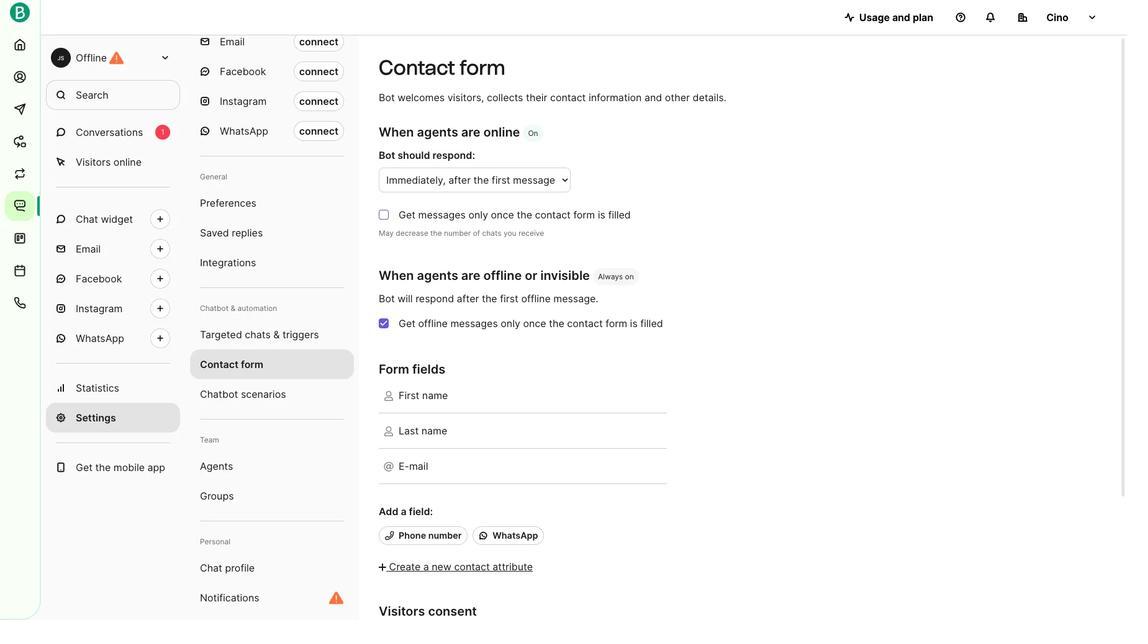 Task type: locate. For each thing, give the bounding box(es) containing it.
0 vertical spatial contact form
[[379, 56, 506, 79]]

get for get messages only once the contact form is filled
[[399, 209, 416, 221]]

1 horizontal spatial chat
[[200, 562, 222, 575]]

chats
[[482, 229, 502, 238], [245, 329, 271, 341]]

a left new
[[423, 561, 429, 573]]

email link
[[46, 234, 180, 264]]

3 connect from the top
[[299, 95, 338, 107]]

automation
[[238, 304, 277, 313]]

1 vertical spatial get
[[399, 318, 416, 330]]

0 horizontal spatial is
[[598, 209, 605, 221]]

1 vertical spatial chatbot
[[200, 388, 238, 401]]

1 horizontal spatial email
[[220, 35, 245, 48]]

1 horizontal spatial filled
[[640, 318, 663, 330]]

whatsapp down instagram link
[[76, 332, 124, 345]]

2 agents from the top
[[417, 268, 458, 283]]

bot left welcomes
[[379, 91, 395, 104]]

chatbot scenarios link
[[190, 379, 354, 409]]

a for add
[[401, 506, 407, 518]]

1 vertical spatial a
[[423, 561, 429, 573]]

only up of
[[469, 209, 488, 221]]

0 vertical spatial and
[[892, 11, 910, 24]]

bot left 'will'
[[379, 293, 395, 305]]

1 chatbot from the top
[[200, 304, 229, 313]]

contact form up welcomes
[[379, 56, 506, 79]]

2 connect from the top
[[299, 65, 338, 78]]

& left triggers
[[273, 329, 280, 341]]

is
[[598, 209, 605, 221], [630, 318, 638, 330]]

contact down message.
[[567, 318, 603, 330]]

1 agents from the top
[[417, 125, 458, 140]]

2 bot from the top
[[379, 149, 395, 162]]

1 vertical spatial contact form
[[200, 358, 263, 371]]

contact form inside contact form link
[[200, 358, 263, 371]]

0 vertical spatial online
[[484, 125, 520, 140]]

chat widget
[[76, 213, 133, 225]]

on
[[625, 272, 634, 281]]

a for create
[[423, 561, 429, 573]]

get left mobile
[[76, 461, 93, 474]]

0 vertical spatial &
[[231, 304, 235, 313]]

may
[[379, 229, 394, 238]]

4 connect from the top
[[299, 125, 338, 137]]

chats down automation
[[245, 329, 271, 341]]

number left of
[[444, 229, 471, 238]]

facebook
[[220, 65, 266, 78], [76, 273, 122, 285]]

when up 'will'
[[379, 268, 414, 283]]

contact up welcomes
[[379, 56, 455, 79]]

1 vertical spatial visitors
[[379, 605, 425, 619]]

1 horizontal spatial &
[[273, 329, 280, 341]]

form fields
[[379, 362, 446, 377]]

name right last
[[422, 425, 447, 437]]

bot for bot welcomes visitors, collects their contact information and other details.
[[379, 91, 395, 104]]

0 vertical spatial a
[[401, 506, 407, 518]]

contact form down targeted
[[200, 358, 263, 371]]

number down ':'
[[428, 531, 462, 541]]

0 vertical spatial chatbot
[[200, 304, 229, 313]]

agents for online
[[417, 125, 458, 140]]

& left automation
[[231, 304, 235, 313]]

name for first name
[[422, 390, 448, 402]]

1 when from the top
[[379, 125, 414, 140]]

2 vertical spatial get
[[76, 461, 93, 474]]

online down conversations
[[114, 156, 142, 168]]

agents for offline
[[417, 268, 458, 283]]

1 horizontal spatial contact form
[[379, 56, 506, 79]]

2 vertical spatial bot
[[379, 293, 395, 305]]

0 vertical spatial visitors
[[76, 156, 111, 168]]

chat for chat widget
[[76, 213, 98, 225]]

chatbot left scenarios
[[200, 388, 238, 401]]

bot will respond after the first offline message.
[[379, 293, 599, 305]]

usage and plan
[[859, 11, 933, 24]]

consent
[[428, 605, 477, 619]]

1 vertical spatial bot
[[379, 149, 395, 162]]

statistics link
[[46, 373, 180, 403]]

chat down the personal
[[200, 562, 222, 575]]

1 vertical spatial email
[[76, 243, 101, 255]]

mobile
[[114, 461, 145, 474]]

bot for bot will respond after the first offline message.
[[379, 293, 395, 305]]

offline down or
[[521, 293, 551, 305]]

agents up bot should respond:
[[417, 125, 458, 140]]

decrease
[[396, 229, 428, 238]]

0 vertical spatial instagram
[[220, 95, 267, 107]]

get for get the mobile app
[[76, 461, 93, 474]]

form
[[460, 56, 506, 79], [574, 209, 595, 221], [606, 318, 627, 330], [241, 358, 263, 371]]

2 chatbot from the top
[[200, 388, 238, 401]]

widget
[[101, 213, 133, 225]]

messages
[[418, 209, 466, 221], [451, 318, 498, 330]]

a right add
[[401, 506, 407, 518]]

online
[[484, 125, 520, 140], [114, 156, 142, 168]]

and left "other"
[[645, 91, 662, 104]]

chat inside "link"
[[200, 562, 222, 575]]

filled
[[608, 209, 631, 221], [640, 318, 663, 330]]

1 vertical spatial online
[[114, 156, 142, 168]]

the
[[517, 209, 532, 221], [430, 229, 442, 238], [482, 293, 497, 305], [549, 318, 564, 330], [95, 461, 111, 474]]

1
[[161, 127, 164, 137]]

visitors for visitors online
[[76, 156, 111, 168]]

1 vertical spatial offline
[[521, 293, 551, 305]]

get up decrease
[[399, 209, 416, 221]]

contact
[[379, 56, 455, 79], [200, 358, 238, 371]]

chat left widget
[[76, 213, 98, 225]]

1 horizontal spatial a
[[423, 561, 429, 573]]

get messages only once the contact form is filled
[[399, 209, 631, 221]]

integrations
[[200, 257, 256, 269]]

bot left should
[[379, 149, 395, 162]]

and inside button
[[892, 11, 910, 24]]

0 vertical spatial facebook
[[220, 65, 266, 78]]

1 vertical spatial is
[[630, 318, 638, 330]]

first
[[399, 390, 419, 402]]

0 vertical spatial filled
[[608, 209, 631, 221]]

field
[[409, 506, 430, 518]]

saved replies link
[[190, 218, 354, 248]]

are up after
[[461, 268, 481, 283]]

1 vertical spatial only
[[501, 318, 520, 330]]

1 horizontal spatial online
[[484, 125, 520, 140]]

0 horizontal spatial &
[[231, 304, 235, 313]]

name for last name
[[422, 425, 447, 437]]

1 vertical spatial chat
[[200, 562, 222, 575]]

chatbot
[[200, 304, 229, 313], [200, 388, 238, 401]]

get
[[399, 209, 416, 221], [399, 318, 416, 330], [76, 461, 93, 474]]

settings link
[[46, 403, 180, 433]]

once down or
[[523, 318, 546, 330]]

receive
[[519, 229, 544, 238]]

get inside "link"
[[76, 461, 93, 474]]

0 horizontal spatial contact form
[[200, 358, 263, 371]]

1 vertical spatial &
[[273, 329, 280, 341]]

are
[[461, 125, 481, 140], [461, 268, 481, 283]]

0 vertical spatial bot
[[379, 91, 395, 104]]

agents up respond
[[417, 268, 458, 283]]

offline down respond
[[418, 318, 448, 330]]

whatsapp up attribute
[[493, 531, 538, 541]]

1 vertical spatial name
[[422, 425, 447, 437]]

1 horizontal spatial whatsapp
[[220, 125, 268, 137]]

get down 'will'
[[399, 318, 416, 330]]

&
[[231, 304, 235, 313], [273, 329, 280, 341]]

1 vertical spatial and
[[645, 91, 662, 104]]

chatbot scenarios
[[200, 388, 286, 401]]

0 horizontal spatial chats
[[245, 329, 271, 341]]

email
[[220, 35, 245, 48], [76, 243, 101, 255]]

contact form link
[[190, 350, 354, 379]]

0 vertical spatial are
[[461, 125, 481, 140]]

respond:
[[433, 149, 475, 162]]

1 connect from the top
[[299, 35, 338, 48]]

messages up 'may decrease the number of chats you receive' on the top
[[418, 209, 466, 221]]

are up the respond:
[[461, 125, 481, 140]]

1 horizontal spatial is
[[630, 318, 638, 330]]

contact right new
[[454, 561, 490, 573]]

when agents are offline or invisible
[[379, 268, 590, 283]]

3 bot from the top
[[379, 293, 395, 305]]

1 vertical spatial whatsapp
[[76, 332, 124, 345]]

0 vertical spatial name
[[422, 390, 448, 402]]

0 vertical spatial get
[[399, 209, 416, 221]]

and
[[892, 11, 910, 24], [645, 91, 662, 104]]

contact inside contact form link
[[200, 358, 238, 371]]

1 vertical spatial chats
[[245, 329, 271, 341]]

whatsapp
[[220, 125, 268, 137], [76, 332, 124, 345], [493, 531, 538, 541]]

may decrease the number of chats you receive
[[379, 229, 544, 238]]

chat
[[76, 213, 98, 225], [200, 562, 222, 575]]

online left on
[[484, 125, 520, 140]]

get the mobile app link
[[46, 453, 180, 483]]

0 horizontal spatial once
[[491, 209, 514, 221]]

connect
[[299, 35, 338, 48], [299, 65, 338, 78], [299, 95, 338, 107], [299, 125, 338, 137]]

1 horizontal spatial chats
[[482, 229, 502, 238]]

create a new contact attribute
[[389, 561, 533, 573]]

visitors down conversations
[[76, 156, 111, 168]]

last
[[399, 425, 419, 437]]

0 vertical spatial chats
[[482, 229, 502, 238]]

when up should
[[379, 125, 414, 140]]

1 vertical spatial when
[[379, 268, 414, 283]]

offline up first
[[484, 268, 522, 283]]

1 vertical spatial filled
[[640, 318, 663, 330]]

chatbot up targeted
[[200, 304, 229, 313]]

number inside button
[[428, 531, 462, 541]]

the left first
[[482, 293, 497, 305]]

phone
[[399, 531, 426, 541]]

0 horizontal spatial chat
[[76, 213, 98, 225]]

messages down after
[[451, 318, 498, 330]]

1 vertical spatial contact
[[200, 358, 238, 371]]

0 horizontal spatial a
[[401, 506, 407, 518]]

first name button
[[379, 378, 667, 413]]

message.
[[554, 293, 599, 305]]

the up receive
[[517, 209, 532, 221]]

0 vertical spatial when
[[379, 125, 414, 140]]

form inside contact form link
[[241, 358, 263, 371]]

offline
[[484, 268, 522, 283], [521, 293, 551, 305], [418, 318, 448, 330]]

chats right of
[[482, 229, 502, 238]]

0 vertical spatial contact
[[379, 56, 455, 79]]

connect for instagram
[[299, 95, 338, 107]]

contact form
[[379, 56, 506, 79], [200, 358, 263, 371]]

of
[[473, 229, 480, 238]]

always on
[[598, 272, 634, 281]]

number
[[444, 229, 471, 238], [428, 531, 462, 541]]

and left plan
[[892, 11, 910, 24]]

fields
[[412, 362, 446, 377]]

2 are from the top
[[461, 268, 481, 283]]

1 vertical spatial facebook
[[76, 273, 122, 285]]

only down first
[[501, 318, 520, 330]]

targeted chats & triggers
[[200, 329, 319, 341]]

the left mobile
[[95, 461, 111, 474]]

2 horizontal spatial whatsapp
[[493, 531, 538, 541]]

create
[[389, 561, 421, 573]]

name right first
[[422, 390, 448, 402]]

2 when from the top
[[379, 268, 414, 283]]

1 horizontal spatial visitors
[[379, 605, 425, 619]]

2 vertical spatial offline
[[418, 318, 448, 330]]

1 are from the top
[[461, 125, 481, 140]]

0 horizontal spatial contact
[[200, 358, 238, 371]]

1 vertical spatial once
[[523, 318, 546, 330]]

0 vertical spatial whatsapp
[[220, 125, 268, 137]]

0 horizontal spatial instagram
[[76, 302, 123, 315]]

chat widget link
[[46, 204, 180, 234]]

contact down targeted
[[200, 358, 238, 371]]

0 vertical spatial agents
[[417, 125, 458, 140]]

1 horizontal spatial and
[[892, 11, 910, 24]]

contact
[[550, 91, 586, 104], [535, 209, 571, 221], [567, 318, 603, 330], [454, 561, 490, 573]]

0 horizontal spatial facebook
[[76, 273, 122, 285]]

visitors
[[76, 156, 111, 168], [379, 605, 425, 619]]

0 horizontal spatial visitors
[[76, 156, 111, 168]]

once up you
[[491, 209, 514, 221]]

1 vertical spatial instagram
[[76, 302, 123, 315]]

1 vertical spatial are
[[461, 268, 481, 283]]

visitors down create
[[379, 605, 425, 619]]

1 vertical spatial number
[[428, 531, 462, 541]]

search link
[[46, 80, 180, 110]]

1 bot from the top
[[379, 91, 395, 104]]

2 vertical spatial whatsapp
[[493, 531, 538, 541]]

whatsapp up general
[[220, 125, 268, 137]]

1 horizontal spatial facebook
[[220, 65, 266, 78]]

0 vertical spatial offline
[[484, 268, 522, 283]]

0 horizontal spatial whatsapp
[[76, 332, 124, 345]]

when
[[379, 125, 414, 140], [379, 268, 414, 283]]

contact up receive
[[535, 209, 571, 221]]

0 vertical spatial only
[[469, 209, 488, 221]]

0 vertical spatial chat
[[76, 213, 98, 225]]

the right decrease
[[430, 229, 442, 238]]

the down message.
[[549, 318, 564, 330]]

first
[[500, 293, 519, 305]]

1 vertical spatial agents
[[417, 268, 458, 283]]



Task type: vqa. For each thing, say whether or not it's contained in the screenshot.
the Location
no



Task type: describe. For each thing, give the bounding box(es) containing it.
or
[[525, 268, 537, 283]]

visitors online link
[[46, 147, 180, 177]]

whatsapp button
[[473, 527, 544, 545]]

collects
[[487, 91, 523, 104]]

targeted chats & triggers link
[[190, 320, 354, 350]]

instagram link
[[46, 294, 180, 324]]

general
[[200, 172, 227, 181]]

0 vertical spatial messages
[[418, 209, 466, 221]]

phone number button
[[379, 527, 468, 545]]

integrations link
[[190, 248, 354, 278]]

the inside "link"
[[95, 461, 111, 474]]

js
[[57, 54, 64, 61]]

e-
[[399, 460, 409, 473]]

cino button
[[1008, 5, 1107, 30]]

0 horizontal spatial filled
[[608, 209, 631, 221]]

scenarios
[[241, 388, 286, 401]]

e-mail
[[399, 460, 428, 473]]

usage and plan button
[[835, 5, 943, 30]]

new
[[432, 561, 451, 573]]

on
[[528, 129, 538, 138]]

:
[[430, 506, 433, 518]]

chatbot for chatbot & automation
[[200, 304, 229, 313]]

visitors online
[[76, 156, 142, 168]]

last name button
[[379, 414, 667, 449]]

1 horizontal spatial contact
[[379, 56, 455, 79]]

details.
[[693, 91, 727, 104]]

1 horizontal spatial once
[[523, 318, 546, 330]]

add
[[379, 506, 398, 518]]

when for when agents are offline or invisible
[[379, 268, 414, 283]]

when for when agents are online
[[379, 125, 414, 140]]

0 vertical spatial is
[[598, 209, 605, 221]]

bot for bot should respond:
[[379, 149, 395, 162]]

statistics
[[76, 382, 119, 394]]

1 horizontal spatial only
[[501, 318, 520, 330]]

always
[[598, 272, 623, 281]]

team
[[200, 435, 219, 445]]

are for online
[[461, 125, 481, 140]]

personal
[[200, 537, 230, 547]]

0 vertical spatial once
[[491, 209, 514, 221]]

profile
[[225, 562, 255, 575]]

preferences link
[[190, 188, 354, 218]]

agents
[[200, 460, 233, 473]]

get the mobile app
[[76, 461, 165, 474]]

chat profile
[[200, 562, 255, 575]]

connect for facebook
[[299, 65, 338, 78]]

add a field :
[[379, 506, 433, 518]]

connect for email
[[299, 35, 338, 48]]

notifications
[[200, 592, 259, 604]]

attribute
[[493, 561, 533, 573]]

chats inside targeted chats & triggers link
[[245, 329, 271, 341]]

groups
[[200, 490, 234, 502]]

connect for whatsapp
[[299, 125, 338, 137]]

visitors,
[[448, 91, 484, 104]]

targeted
[[200, 329, 242, 341]]

settings
[[76, 412, 116, 424]]

get offline messages only once the contact form is filled
[[399, 318, 663, 330]]

form
[[379, 362, 409, 377]]

saved replies
[[200, 227, 263, 239]]

respond
[[416, 293, 454, 305]]

visitors for visitors consent
[[379, 605, 425, 619]]

e-mail button
[[379, 449, 667, 484]]

their
[[526, 91, 547, 104]]

0 horizontal spatial online
[[114, 156, 142, 168]]

facebook link
[[46, 264, 180, 294]]

last name
[[399, 425, 447, 437]]

bot welcomes visitors, collects their contact information and other details.
[[379, 91, 727, 104]]

get for get offline messages only once the contact form is filled
[[399, 318, 416, 330]]

information
[[589, 91, 642, 104]]

1 vertical spatial messages
[[451, 318, 498, 330]]

chat for chat profile
[[200, 562, 222, 575]]

after
[[457, 293, 479, 305]]

notifications link
[[190, 583, 354, 613]]

will
[[398, 293, 413, 305]]

welcomes
[[398, 91, 445, 104]]

you
[[504, 229, 516, 238]]

when agents are online
[[379, 125, 520, 140]]

visitors consent
[[379, 605, 477, 619]]

whatsapp inside button
[[493, 531, 538, 541]]

other
[[665, 91, 690, 104]]

0 horizontal spatial email
[[76, 243, 101, 255]]

search
[[76, 89, 108, 101]]

offline
[[76, 52, 107, 64]]

0 horizontal spatial and
[[645, 91, 662, 104]]

0 vertical spatial email
[[220, 35, 245, 48]]

contact right their
[[550, 91, 586, 104]]

saved
[[200, 227, 229, 239]]

groups link
[[190, 481, 354, 511]]

mail
[[409, 460, 428, 473]]

0 vertical spatial number
[[444, 229, 471, 238]]

plan
[[913, 11, 933, 24]]

chatbot for chatbot scenarios
[[200, 388, 238, 401]]

usage
[[859, 11, 890, 24]]

phone number
[[399, 531, 462, 541]]

chat profile link
[[190, 553, 354, 583]]

1 horizontal spatial instagram
[[220, 95, 267, 107]]

0 horizontal spatial only
[[469, 209, 488, 221]]

instagram inside instagram link
[[76, 302, 123, 315]]

create a new contact attribute link
[[379, 561, 533, 573]]

cino
[[1047, 11, 1069, 24]]

are for offline
[[461, 268, 481, 283]]

bot should respond:
[[379, 149, 475, 162]]

agents link
[[190, 452, 354, 481]]

should
[[398, 149, 430, 162]]



